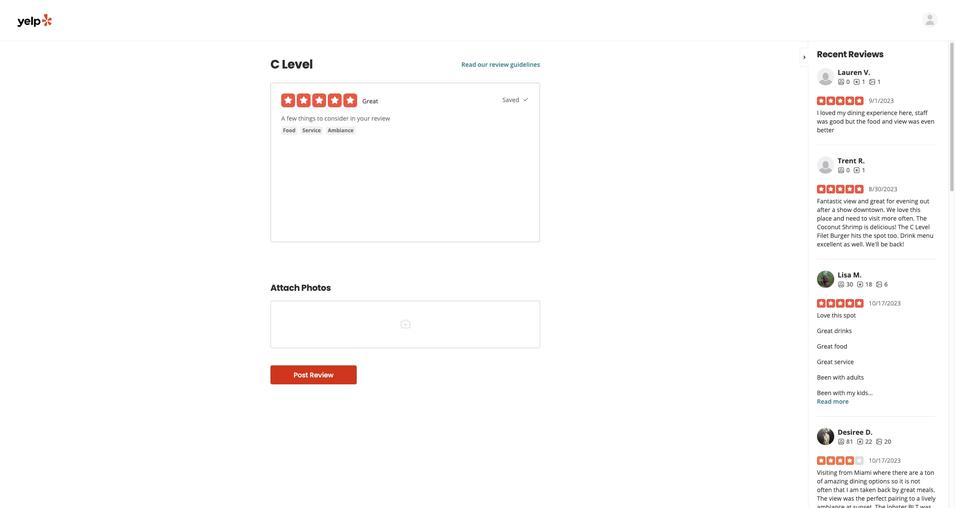 Task type: locate. For each thing, give the bounding box(es) containing it.
1 vertical spatial food
[[835, 343, 848, 351]]

1 horizontal spatial c
[[910, 223, 914, 231]]

my left kids…
[[847, 389, 856, 397]]

view up ambiance
[[829, 495, 842, 503]]

great
[[362, 97, 378, 105], [817, 327, 833, 335], [817, 343, 833, 351], [817, 358, 833, 366]]

1
[[862, 78, 866, 86], [878, 78, 881, 86], [862, 166, 866, 174]]

friends element down the trent
[[838, 166, 850, 175]]

the
[[917, 214, 927, 223], [898, 223, 909, 231], [817, 495, 828, 503], [875, 504, 886, 509]]

0 vertical spatial been
[[817, 374, 832, 382]]

been for been with adults
[[817, 374, 832, 382]]

1 horizontal spatial is
[[905, 478, 909, 486]]

reviews element containing 18
[[857, 280, 873, 289]]

1 vertical spatial my
[[847, 389, 856, 397]]

16 photos v2 image left 20
[[876, 439, 883, 446]]

reviews element down 'm.'
[[857, 280, 873, 289]]

1 horizontal spatial view
[[844, 197, 857, 205]]

coconut
[[817, 223, 841, 231]]

with down the "great service"
[[833, 374, 845, 382]]

1 horizontal spatial review
[[490, 60, 509, 69]]

1 friends element from the top
[[838, 78, 850, 86]]

16 review v2 image down lauren v.
[[854, 78, 860, 85]]

0 vertical spatial to
[[317, 114, 323, 123]]

2 vertical spatial 5 star rating image
[[817, 299, 864, 308]]

16 photos v2 image for desiree d.
[[876, 439, 883, 446]]

level up rating element
[[282, 56, 313, 73]]

1 horizontal spatial to
[[862, 214, 868, 223]]

1 with from the top
[[833, 374, 845, 382]]

read for read our review guidelines
[[462, 60, 476, 69]]

was up the "at"
[[844, 495, 854, 503]]

16 friends v2 image left 81
[[838, 439, 845, 446]]

desiree
[[838, 428, 864, 438]]

read more button
[[817, 398, 849, 407]]

a
[[832, 206, 836, 214], [920, 469, 924, 477], [917, 495, 920, 503]]

2 horizontal spatial and
[[882, 117, 893, 126]]

dining up but
[[848, 109, 865, 117]]

d.
[[866, 428, 873, 438]]

1 horizontal spatial my
[[847, 389, 856, 397]]

0 for lauren
[[847, 78, 850, 86]]

0 horizontal spatial great
[[871, 197, 885, 205]]

reviews element down lauren v.
[[854, 78, 866, 86]]

0 horizontal spatial more
[[834, 398, 849, 406]]

friends element down lisa
[[838, 280, 854, 289]]

16 review v2 image left 18
[[857, 281, 864, 288]]

great down it
[[901, 486, 916, 495]]

back!
[[890, 240, 904, 249]]

1 vertical spatial been
[[817, 389, 832, 397]]

as
[[844, 240, 850, 249]]

1 vertical spatial 0
[[847, 166, 850, 174]]

often.
[[899, 214, 915, 223]]

great up your
[[362, 97, 378, 105]]

0 vertical spatial read
[[462, 60, 476, 69]]

16 photos v2 image left 6 in the bottom of the page
[[876, 281, 883, 288]]

the down often
[[817, 495, 828, 503]]

and down show
[[834, 214, 845, 223]]

my inside i loved my dining experience here, staff was good but the food and view was even better
[[837, 109, 846, 117]]

16 friends v2 image down the trent
[[838, 167, 845, 174]]

0 vertical spatial 10/17/2023
[[869, 299, 901, 308]]

1 for r.
[[862, 166, 866, 174]]

drink
[[901, 232, 916, 240]]

i
[[817, 109, 819, 117], [847, 486, 848, 495]]

great up downtown. at the right of the page
[[871, 197, 885, 205]]

0 horizontal spatial read
[[462, 60, 476, 69]]

0 vertical spatial a
[[832, 206, 836, 214]]

1 0 from the top
[[847, 78, 850, 86]]

1 vertical spatial is
[[905, 478, 909, 486]]

16 friends v2 image
[[838, 78, 845, 85], [838, 439, 845, 446]]

lisa
[[838, 271, 852, 280]]

reviews element down r.
[[854, 166, 866, 175]]

2 horizontal spatial view
[[895, 117, 907, 126]]

and up downtown. at the right of the page
[[858, 197, 869, 205]]

friends element containing 81
[[838, 438, 854, 447]]

0 vertical spatial spot
[[874, 232, 886, 240]]

2 16 friends v2 image from the top
[[838, 439, 845, 446]]

in
[[350, 114, 356, 123]]

0 horizontal spatial view
[[829, 495, 842, 503]]

1 down v.
[[862, 78, 866, 86]]

1 vertical spatial level
[[916, 223, 930, 231]]

1 vertical spatial dining
[[850, 478, 867, 486]]

view
[[895, 117, 907, 126], [844, 197, 857, 205], [829, 495, 842, 503]]

a down fantastic
[[832, 206, 836, 214]]

reviews element containing 22
[[857, 438, 873, 447]]

a inside "fantastic view and great for evening out after a show downtown.  we love this place and need to visit more often.  the coconut shrimp is delicious!  the c level filet burger hits the spot too.  drink menu excellent as well.  we'll be back!"
[[832, 206, 836, 214]]

0 horizontal spatial c
[[271, 56, 280, 73]]

of
[[817, 478, 823, 486]]

lauren
[[838, 68, 862, 77]]

2 vertical spatial and
[[834, 214, 845, 223]]

0 vertical spatial i
[[817, 109, 819, 117]]

reviews element for m.
[[857, 280, 873, 289]]

1 vertical spatial 10/17/2023
[[869, 457, 901, 465]]

1 horizontal spatial i
[[847, 486, 848, 495]]

1 horizontal spatial spot
[[874, 232, 886, 240]]

show
[[837, 206, 852, 214]]

0 for trent
[[847, 166, 850, 174]]

1 horizontal spatial was
[[844, 495, 854, 503]]

been down the "great service"
[[817, 374, 832, 382]]

1 vertical spatial spot
[[844, 312, 856, 320]]

1 vertical spatial to
[[862, 214, 868, 223]]

read inside dropdown button
[[817, 398, 832, 406]]

0 horizontal spatial level
[[282, 56, 313, 73]]

spot up drinks
[[844, 312, 856, 320]]

great inside visiting from miami where there are a ton of amazing dining options so it is not often that i am taken back by great meals. the view was the perfect pairing to a lively ambiance at sunset. the lobster blt
[[901, 486, 916, 495]]

reviews element down the d.
[[857, 438, 873, 447]]

c inside "fantastic view and great for evening out after a show downtown.  we love this place and need to visit more often.  the coconut shrimp is delicious!  the c level filet burger hits the spot too.  drink menu excellent as well.  we'll be back!"
[[910, 223, 914, 231]]

this down evening
[[911, 206, 921, 214]]

menu
[[917, 232, 934, 240]]

i inside i loved my dining experience here, staff was good but the food and view was even better
[[817, 109, 819, 117]]

level
[[282, 56, 313, 73], [916, 223, 930, 231]]

more inside dropdown button
[[834, 398, 849, 406]]

read for read more
[[817, 398, 832, 406]]

rating element
[[281, 94, 357, 107]]

5 star rating image up loved
[[817, 97, 864, 105]]

dining inside i loved my dining experience here, staff was good but the food and view was even better
[[848, 109, 865, 117]]

0 vertical spatial with
[[833, 374, 845, 382]]

evening
[[897, 197, 919, 205]]

photos element containing 1
[[869, 78, 881, 86]]

16 review v2 image for r.
[[854, 167, 860, 174]]

a right are
[[920, 469, 924, 477]]

5 star rating image up fantastic
[[817, 185, 864, 194]]

sunset.
[[854, 504, 874, 509]]

2 vertical spatial to
[[910, 495, 915, 503]]

and down experience
[[882, 117, 893, 126]]

2 16 friends v2 image from the top
[[838, 281, 845, 288]]

5 star rating image up love this spot
[[817, 299, 864, 308]]

0 vertical spatial view
[[895, 117, 907, 126]]

read more
[[817, 398, 849, 406]]

1 vertical spatial 5 star rating image
[[817, 185, 864, 194]]

3 5 star rating image from the top
[[817, 299, 864, 308]]

i left loved
[[817, 109, 819, 117]]

delicious!
[[870, 223, 897, 231]]

1 10/17/2023 from the top
[[869, 299, 901, 308]]

10/17/2023 for lisa m.
[[869, 299, 901, 308]]

spot
[[874, 232, 886, 240], [844, 312, 856, 320]]

0 vertical spatial 16 friends v2 image
[[838, 167, 845, 174]]

photos element
[[869, 78, 881, 86], [876, 280, 888, 289], [876, 438, 892, 447]]

that
[[834, 486, 845, 495]]

0 vertical spatial is
[[864, 223, 869, 231]]

is right it
[[905, 478, 909, 486]]

1 vertical spatial more
[[834, 398, 849, 406]]

spot inside "fantastic view and great for evening out after a show downtown.  we love this place and need to visit more often.  the coconut shrimp is delicious!  the c level filet burger hits the spot too.  drink menu excellent as well.  we'll be back!"
[[874, 232, 886, 240]]

1 vertical spatial with
[[833, 389, 845, 397]]

and
[[882, 117, 893, 126], [858, 197, 869, 205], [834, 214, 845, 223]]

1 horizontal spatial level
[[916, 223, 930, 231]]

0 horizontal spatial my
[[837, 109, 846, 117]]

dining up am
[[850, 478, 867, 486]]

5 star rating image for trent r.
[[817, 185, 864, 194]]

too.
[[888, 232, 899, 240]]

to right pairing in the right bottom of the page
[[910, 495, 915, 503]]

we'll
[[866, 240, 880, 249]]

16 review v2 image left 22
[[857, 439, 864, 446]]

0 vertical spatial 16 friends v2 image
[[838, 78, 845, 85]]

my up good
[[837, 109, 846, 117]]

adults
[[847, 374, 864, 382]]

10/17/2023 up where
[[869, 457, 901, 465]]

16 photos v2 image for lauren v.
[[869, 78, 876, 85]]

dining inside visiting from miami where there are a ton of amazing dining options so it is not often that i am taken back by great meals. the view was the perfect pairing to a lively ambiance at sunset. the lobster blt
[[850, 478, 867, 486]]

0 vertical spatial the
[[857, 117, 866, 126]]

and inside i loved my dining experience here, staff was good but the food and view was even better
[[882, 117, 893, 126]]

view down here,
[[895, 117, 907, 126]]

more down we
[[882, 214, 897, 223]]

friends element for desiree
[[838, 438, 854, 447]]

0 vertical spatial food
[[868, 117, 881, 126]]

1 vertical spatial photos element
[[876, 280, 888, 289]]

friends element down desiree
[[838, 438, 854, 447]]

None radio
[[281, 94, 295, 107], [297, 94, 311, 107], [312, 94, 326, 107], [328, 94, 342, 107], [344, 94, 357, 107], [281, 94, 295, 107], [297, 94, 311, 107], [312, 94, 326, 107], [328, 94, 342, 107], [344, 94, 357, 107]]

0 horizontal spatial review
[[372, 114, 390, 123]]

the inside i loved my dining experience here, staff was good but the food and view was even better
[[857, 117, 866, 126]]

2 vertical spatial the
[[856, 495, 865, 503]]

16 friends v2 image down "lauren"
[[838, 78, 845, 85]]

spot down 'delicious!'
[[874, 232, 886, 240]]

3 friends element from the top
[[838, 280, 854, 289]]

0 horizontal spatial and
[[834, 214, 845, 223]]

16 review v2 image
[[854, 78, 860, 85], [854, 167, 860, 174], [857, 281, 864, 288], [857, 439, 864, 446]]

the down often.
[[898, 223, 909, 231]]

this right love
[[832, 312, 842, 320]]

desiree d.
[[838, 428, 873, 438]]

0 vertical spatial level
[[282, 56, 313, 73]]

the right often.
[[917, 214, 927, 223]]

2 vertical spatial 16 photos v2 image
[[876, 439, 883, 446]]

more
[[882, 214, 897, 223], [834, 398, 849, 406]]

few
[[287, 114, 297, 123]]

is
[[864, 223, 869, 231], [905, 478, 909, 486]]

1 for v.
[[862, 78, 866, 86]]

20
[[885, 438, 892, 446]]

was inside visiting from miami where there are a ton of amazing dining options so it is not often that i am taken back by great meals. the view was the perfect pairing to a lively ambiance at sunset. the lobster blt
[[844, 495, 854, 503]]

0 vertical spatial this
[[911, 206, 921, 214]]

1 vertical spatial 16 friends v2 image
[[838, 439, 845, 446]]

trent r.
[[838, 156, 865, 166]]

view inside "fantastic view and great for evening out after a show downtown.  we love this place and need to visit more often.  the coconut shrimp is delicious!  the c level filet burger hits the spot too.  drink menu excellent as well.  we'll be back!"
[[844, 197, 857, 205]]

friends element
[[838, 78, 850, 86], [838, 166, 850, 175], [838, 280, 854, 289], [838, 438, 854, 447]]

food
[[868, 117, 881, 126], [835, 343, 848, 351]]

been up read more
[[817, 389, 832, 397]]

read
[[462, 60, 476, 69], [817, 398, 832, 406]]

the inside "fantastic view and great for evening out after a show downtown.  we love this place and need to visit more often.  the coconut shrimp is delicious!  the c level filet burger hits the spot too.  drink menu excellent as well.  we'll be back!"
[[863, 232, 872, 240]]

1 been from the top
[[817, 374, 832, 382]]

photos element right 22
[[876, 438, 892, 447]]

2 friends element from the top
[[838, 166, 850, 175]]

food down experience
[[868, 117, 881, 126]]

0 vertical spatial photos element
[[869, 78, 881, 86]]

0 vertical spatial 0
[[847, 78, 850, 86]]

food inside i loved my dining experience here, staff was good but the food and view was even better
[[868, 117, 881, 126]]

level up menu
[[916, 223, 930, 231]]

love this spot
[[817, 312, 856, 320]]

2 10/17/2023 from the top
[[869, 457, 901, 465]]

10/17/2023 for desiree d.
[[869, 457, 901, 465]]

a left lively
[[917, 495, 920, 503]]

1 vertical spatial the
[[863, 232, 872, 240]]

1 16 friends v2 image from the top
[[838, 78, 845, 85]]

with for adults
[[833, 374, 845, 382]]

perfect
[[867, 495, 887, 503]]

is right shrimp
[[864, 223, 869, 231]]

i left am
[[847, 486, 848, 495]]

there
[[893, 469, 908, 477]]

this inside "fantastic view and great for evening out after a show downtown.  we love this place and need to visit more often.  the coconut shrimp is delicious!  the c level filet burger hits the spot too.  drink menu excellent as well.  we'll be back!"
[[911, 206, 921, 214]]

out
[[920, 197, 930, 205]]

lively
[[922, 495, 936, 503]]

2 horizontal spatial to
[[910, 495, 915, 503]]

friends element containing 30
[[838, 280, 854, 289]]

the up sunset. at the bottom of the page
[[856, 495, 865, 503]]

0 horizontal spatial is
[[864, 223, 869, 231]]

downtown.
[[854, 206, 885, 214]]

with
[[833, 374, 845, 382], [833, 389, 845, 397]]

16 review v2 image down r.
[[854, 167, 860, 174]]

drinks
[[835, 327, 852, 335]]

love
[[897, 206, 909, 214]]

read down been with my kids…
[[817, 398, 832, 406]]

reviews element
[[854, 78, 866, 86], [854, 166, 866, 175], [857, 280, 873, 289], [857, 438, 873, 447]]

1 5 star rating image from the top
[[817, 97, 864, 105]]

2 been from the top
[[817, 389, 832, 397]]

1 vertical spatial review
[[372, 114, 390, 123]]

1 vertical spatial view
[[844, 197, 857, 205]]

photos
[[301, 282, 331, 294]]

0 down "lauren"
[[847, 78, 850, 86]]

5 star rating image for lauren v.
[[817, 97, 864, 105]]

great inside "fantastic view and great for evening out after a show downtown.  we love this place and need to visit more often.  the coconut shrimp is delicious!  the c level filet burger hits the spot too.  drink menu excellent as well.  we'll be back!"
[[871, 197, 885, 205]]

0 vertical spatial dining
[[848, 109, 865, 117]]

to down downtown. at the right of the page
[[862, 214, 868, 223]]

friends element down "lauren"
[[838, 78, 850, 86]]

was up better
[[817, 117, 828, 126]]

1 horizontal spatial this
[[911, 206, 921, 214]]

review right our
[[490, 60, 509, 69]]

attach photos
[[271, 282, 331, 294]]

0 vertical spatial 5 star rating image
[[817, 97, 864, 105]]

great down love
[[817, 327, 833, 335]]

1 horizontal spatial more
[[882, 214, 897, 223]]

16 photos v2 image down v.
[[869, 78, 876, 85]]

0 vertical spatial my
[[837, 109, 846, 117]]

0 vertical spatial 16 photos v2 image
[[869, 78, 876, 85]]

1 horizontal spatial great
[[901, 486, 916, 495]]

1 horizontal spatial and
[[858, 197, 869, 205]]

0 down the trent
[[847, 166, 850, 174]]

0 horizontal spatial spot
[[844, 312, 856, 320]]

2 0 from the top
[[847, 166, 850, 174]]

1 vertical spatial read
[[817, 398, 832, 406]]

0 vertical spatial great
[[871, 197, 885, 205]]

review right your
[[372, 114, 390, 123]]

9/1/2023
[[869, 97, 894, 105]]

food
[[283, 127, 296, 134]]

things
[[298, 114, 316, 123]]

1 16 friends v2 image from the top
[[838, 167, 845, 174]]

food down drinks
[[835, 343, 848, 351]]

2 with from the top
[[833, 389, 845, 397]]

photos element containing 20
[[876, 438, 892, 447]]

your
[[357, 114, 370, 123]]

c
[[271, 56, 280, 73], [910, 223, 914, 231]]

close sidebar icon image
[[801, 54, 808, 61], [801, 54, 808, 61]]

view up show
[[844, 197, 857, 205]]

is inside "fantastic view and great for evening out after a show downtown.  we love this place and need to visit more often.  the coconut shrimp is delicious!  the c level filet burger hits the spot too.  drink menu excellent as well.  we'll be back!"
[[864, 223, 869, 231]]

great down the great drinks
[[817, 343, 833, 351]]

1 vertical spatial 16 friends v2 image
[[838, 281, 845, 288]]

1 vertical spatial i
[[847, 486, 848, 495]]

2 vertical spatial view
[[829, 495, 842, 503]]

1 vertical spatial 16 photos v2 image
[[876, 281, 883, 288]]

10/17/2023 down 6 in the bottom of the page
[[869, 299, 901, 308]]

0 vertical spatial and
[[882, 117, 893, 126]]

1 down r.
[[862, 166, 866, 174]]

the right but
[[857, 117, 866, 126]]

the up the we'll on the right top of page
[[863, 232, 872, 240]]

photos element down v.
[[869, 78, 881, 86]]

good
[[830, 117, 844, 126]]

0 vertical spatial c
[[271, 56, 280, 73]]

1 horizontal spatial food
[[868, 117, 881, 126]]

are
[[909, 469, 919, 477]]

1 vertical spatial great
[[901, 486, 916, 495]]

am
[[850, 486, 859, 495]]

16 review v2 image for v.
[[854, 78, 860, 85]]

to right things
[[317, 114, 323, 123]]

service
[[303, 127, 321, 134]]

2 5 star rating image from the top
[[817, 185, 864, 194]]

0 horizontal spatial i
[[817, 109, 819, 117]]

10/17/2023
[[869, 299, 901, 308], [869, 457, 901, 465]]

was down staff
[[909, 117, 920, 126]]

16 friends v2 image left 30
[[838, 281, 845, 288]]

photos element right 18
[[876, 280, 888, 289]]

read left our
[[462, 60, 476, 69]]

5 star rating image
[[817, 97, 864, 105], [817, 185, 864, 194], [817, 299, 864, 308]]

1 vertical spatial a
[[920, 469, 924, 477]]

1 vertical spatial c
[[910, 223, 914, 231]]

ambiance
[[328, 127, 354, 134]]

reviews element for v.
[[854, 78, 866, 86]]

but
[[846, 117, 855, 126]]

was
[[817, 117, 828, 126], [909, 117, 920, 126], [844, 495, 854, 503]]

1 up 9/1/2023
[[878, 78, 881, 86]]

16 photos v2 image
[[869, 78, 876, 85], [876, 281, 883, 288], [876, 439, 883, 446]]

fantastic
[[817, 197, 842, 205]]

loved
[[821, 109, 836, 117]]

more down been with my kids…
[[834, 398, 849, 406]]

1 horizontal spatial read
[[817, 398, 832, 406]]

16 friends v2 image
[[838, 167, 845, 174], [838, 281, 845, 288]]

photos element containing 6
[[876, 280, 888, 289]]

2 vertical spatial photos element
[[876, 438, 892, 447]]

0 vertical spatial more
[[882, 214, 897, 223]]

this
[[911, 206, 921, 214], [832, 312, 842, 320]]

great down great food
[[817, 358, 833, 366]]

with up read more
[[833, 389, 845, 397]]

1 vertical spatial this
[[832, 312, 842, 320]]

lisa m.
[[838, 271, 862, 280]]

1 vertical spatial and
[[858, 197, 869, 205]]

4 friends element from the top
[[838, 438, 854, 447]]



Task type: describe. For each thing, give the bounding box(es) containing it.
friends element for lisa
[[838, 280, 854, 289]]

16 friends v2 image for lauren v.
[[838, 78, 845, 85]]

ton
[[925, 469, 935, 477]]

attach
[[271, 282, 300, 294]]

our
[[478, 60, 488, 69]]

attach photos image
[[400, 319, 411, 330]]

lauren v.
[[838, 68, 871, 77]]

love
[[817, 312, 831, 320]]

16 review v2 image for d.
[[857, 439, 864, 446]]

fantastic view and great for evening out after a show downtown.  we love this place and need to visit more often.  the coconut shrimp is delicious!  the c level filet burger hits the spot too.  drink menu excellent as well.  we'll be back!
[[817, 197, 934, 249]]

photos element for lauren v.
[[869, 78, 881, 86]]

16 review v2 image for m.
[[857, 281, 864, 288]]

great for great service
[[817, 358, 833, 366]]

photo of trent r. image
[[817, 157, 835, 174]]

16 friends v2 image for lisa m.
[[838, 281, 845, 288]]

meals.
[[917, 486, 935, 495]]

18
[[866, 280, 873, 289]]

hits
[[851, 232, 862, 240]]

post review
[[294, 370, 334, 380]]

16 friends v2 image for desiree d.
[[838, 439, 845, 446]]

post
[[294, 370, 308, 380]]

view inside i loved my dining experience here, staff was good but the food and view was even better
[[895, 117, 907, 126]]

the inside visiting from miami where there are a ton of amazing dining options so it is not often that i am taken back by great meals. the view was the perfect pairing to a lively ambiance at sunset. the lobster blt
[[856, 495, 865, 503]]

taken
[[861, 486, 876, 495]]

at
[[846, 504, 852, 509]]

22
[[866, 438, 873, 446]]

photo of lauren v. image
[[817, 68, 835, 85]]

a
[[281, 114, 285, 123]]

16 friends v2 image for trent r.
[[838, 167, 845, 174]]

better
[[817, 126, 835, 134]]

amazing
[[825, 478, 848, 486]]

i inside visiting from miami where there are a ton of amazing dining options so it is not often that i am taken back by great meals. the view was the perfect pairing to a lively ambiance at sunset. the lobster blt
[[847, 486, 848, 495]]

consider
[[325, 114, 349, 123]]

more inside "fantastic view and great for evening out after a show downtown.  we love this place and need to visit more often.  the coconut shrimp is delicious!  the c level filet burger hits the spot too.  drink menu excellent as well.  we'll be back!"
[[882, 214, 897, 223]]

photo of lisa m. image
[[817, 271, 835, 288]]

options
[[869, 478, 890, 486]]

is inside visiting from miami where there are a ton of amazing dining options so it is not often that i am taken back by great meals. the view was the perfect pairing to a lively ambiance at sunset. the lobster blt
[[905, 478, 909, 486]]

burger
[[831, 232, 850, 240]]

not
[[911, 478, 921, 486]]

from
[[839, 469, 853, 477]]

great for great food
[[817, 343, 833, 351]]

0 horizontal spatial to
[[317, 114, 323, 123]]

2 horizontal spatial was
[[909, 117, 920, 126]]

photos element for desiree d.
[[876, 438, 892, 447]]

pairing
[[888, 495, 908, 503]]

4 star rating image
[[817, 457, 864, 466]]

here,
[[899, 109, 914, 117]]

read our review guidelines
[[462, 60, 540, 69]]

where
[[874, 469, 891, 477]]

recent reviews
[[817, 48, 884, 60]]

excellent
[[817, 240, 842, 249]]

after
[[817, 206, 831, 214]]

friends element for trent
[[838, 166, 850, 175]]

to inside visiting from miami where there are a ton of amazing dining options so it is not often that i am taken back by great meals. the view was the perfect pairing to a lively ambiance at sunset. the lobster blt
[[910, 495, 915, 503]]

by
[[893, 486, 899, 495]]

0 horizontal spatial food
[[835, 343, 848, 351]]

16 checkmark v2 image
[[523, 96, 529, 103]]

81
[[847, 438, 854, 446]]

my for dining
[[837, 109, 846, 117]]

visiting from miami where there are a ton of amazing dining options so it is not often that i am taken back by great meals. the view was the perfect pairing to a lively ambiance at sunset. the lobster blt
[[817, 469, 936, 509]]

filet
[[817, 232, 829, 240]]

post review button
[[271, 366, 357, 385]]

review
[[310, 370, 334, 380]]

30
[[847, 280, 854, 289]]

reviews element for r.
[[854, 166, 866, 175]]

r.
[[859, 156, 865, 166]]

2 vertical spatial a
[[917, 495, 920, 503]]

recent
[[817, 48, 847, 60]]

kids…
[[857, 389, 873, 397]]

great drinks
[[817, 327, 852, 335]]

been with my kids…
[[817, 389, 873, 397]]

often
[[817, 486, 832, 495]]

my for kids…
[[847, 389, 856, 397]]

well.
[[852, 240, 865, 249]]

be
[[881, 240, 888, 249]]

visit
[[869, 214, 880, 223]]

c level link
[[271, 56, 441, 73]]

v.
[[864, 68, 871, 77]]

6
[[885, 280, 888, 289]]

photo of desiree d. image
[[817, 429, 835, 446]]

level inside "fantastic view and great for evening out after a show downtown.  we love this place and need to visit more often.  the coconut shrimp is delicious!  the c level filet burger hits the spot too.  drink menu excellent as well.  we'll be back!"
[[916, 223, 930, 231]]

service
[[835, 358, 854, 366]]

reviews element for d.
[[857, 438, 873, 447]]

16 photos v2 image for lisa m.
[[876, 281, 883, 288]]

shrimp
[[842, 223, 863, 231]]

been for been with my kids…
[[817, 389, 832, 397]]

friends element for lauren
[[838, 78, 850, 86]]

m.
[[853, 271, 862, 280]]

great service
[[817, 358, 854, 366]]

i loved my dining experience here, staff was good but the food and view was even better
[[817, 109, 935, 134]]

guidelines
[[511, 60, 540, 69]]

miami
[[854, 469, 872, 477]]

saved
[[503, 96, 523, 104]]

c level
[[271, 56, 313, 73]]

0 horizontal spatial was
[[817, 117, 828, 126]]

place
[[817, 214, 832, 223]]

read our review guidelines link
[[462, 60, 540, 69]]

0 vertical spatial review
[[490, 60, 509, 69]]

great food
[[817, 343, 848, 351]]

need
[[846, 214, 860, 223]]

ambiance
[[817, 504, 845, 509]]

reviews
[[849, 48, 884, 60]]

back
[[878, 486, 891, 495]]

view inside visiting from miami where there are a ton of amazing dining options so it is not often that i am taken back by great meals. the view was the perfect pairing to a lively ambiance at sunset. the lobster blt
[[829, 495, 842, 503]]

we
[[887, 206, 896, 214]]

with for my
[[833, 389, 845, 397]]

tyler b. image
[[923, 12, 938, 28]]

to inside "fantastic view and great for evening out after a show downtown.  we love this place and need to visit more often.  the coconut shrimp is delicious!  the c level filet burger hits the spot too.  drink menu excellent as well.  we'll be back!"
[[862, 214, 868, 223]]

the down perfect
[[875, 504, 886, 509]]

0 horizontal spatial this
[[832, 312, 842, 320]]

lobster
[[887, 504, 907, 509]]

great for great drinks
[[817, 327, 833, 335]]

great for great
[[362, 97, 378, 105]]

experience
[[867, 109, 898, 117]]

5 star rating image for lisa m.
[[817, 299, 864, 308]]

for
[[887, 197, 895, 205]]

photos element for lisa m.
[[876, 280, 888, 289]]

staff
[[915, 109, 928, 117]]

it
[[900, 478, 904, 486]]



Task type: vqa. For each thing, say whether or not it's contained in the screenshot.
recommend associated with Bottega Louie
no



